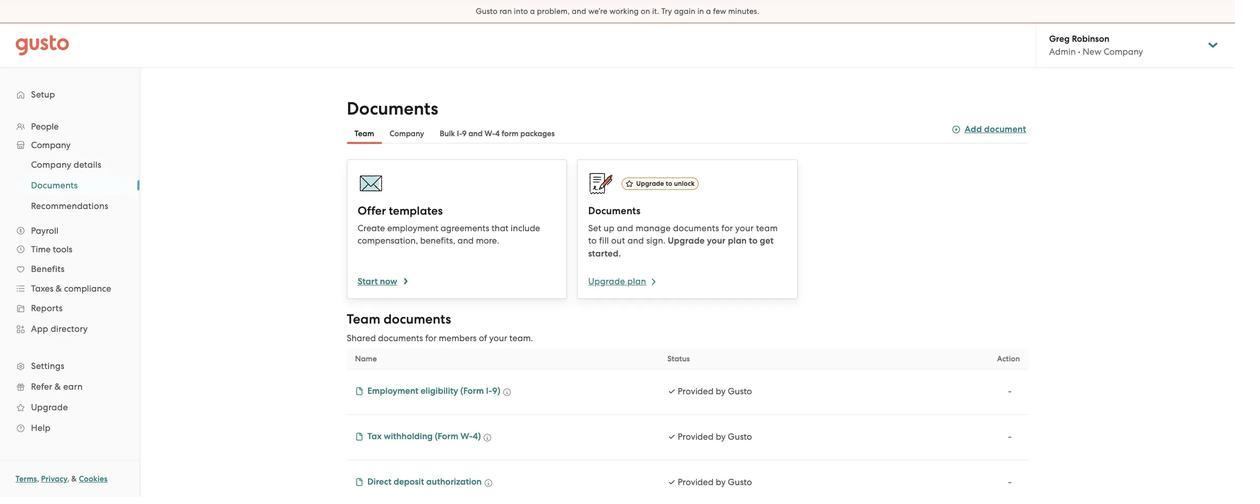 Task type: describe. For each thing, give the bounding box(es) containing it.
team documents
[[347, 311, 451, 327]]

greg
[[1050, 34, 1070, 44]]

provided by gusto for 9)
[[678, 386, 752, 397]]

people button
[[10, 117, 129, 136]]

employment eligibility (form i-9) link
[[355, 385, 501, 398]]

cookies button
[[79, 473, 108, 486]]

company inside company dropdown button
[[31, 140, 71, 150]]

minutes.
[[729, 7, 759, 16]]

get
[[760, 236, 774, 246]]

module__icon___go7vc image right authorization
[[484, 479, 493, 488]]

9
[[462, 129, 467, 138]]

details
[[74, 160, 101, 170]]

started.
[[588, 248, 621, 259]]

settings link
[[10, 357, 129, 375]]

bulk i-9 and w-4 form packages
[[440, 129, 555, 138]]

provided by gusto for 4)
[[678, 432, 752, 442]]

1 a from the left
[[530, 7, 535, 16]]

module__icon___go7vc image right 9)
[[503, 388, 511, 397]]

agreements
[[441, 223, 490, 233]]

on
[[641, 7, 650, 16]]

into
[[514, 7, 528, 16]]

cookies
[[79, 475, 108, 484]]

document
[[985, 124, 1027, 135]]

documents for shared documents for members of your team.
[[378, 333, 423, 343]]

team button
[[347, 123, 382, 144]]

taxes & compliance
[[31, 284, 111, 294]]

gusto for direct deposit authorization
[[728, 477, 752, 488]]

2 vertical spatial documents
[[588, 205, 641, 217]]

directory
[[51, 324, 88, 334]]

include
[[511, 223, 540, 233]]

eligibility
[[421, 386, 458, 397]]

shared
[[347, 333, 376, 343]]

company inside company button
[[390, 129, 424, 138]]

ran
[[500, 7, 512, 16]]

that
[[492, 223, 509, 233]]

app directory
[[31, 324, 88, 334]]

module__icon___go7vc image inside "direct deposit authorization" link
[[355, 478, 363, 487]]

sign.
[[646, 236, 666, 246]]

- for 9)
[[1008, 386, 1012, 397]]

company inside greg robinson admin • new company
[[1104, 46, 1144, 57]]

documents link
[[19, 176, 129, 195]]

company button
[[10, 136, 129, 154]]

packages
[[521, 129, 555, 138]]

recommendations
[[31, 201, 108, 211]]

settings
[[31, 361, 65, 371]]

withholding
[[384, 431, 433, 442]]

compensation,
[[358, 236, 418, 246]]

team for team documents
[[347, 311, 380, 327]]

to inside the set up and manage documents for your team to fill out and sign.
[[588, 236, 597, 246]]

3 - from the top
[[1008, 477, 1012, 488]]

unlock
[[674, 180, 695, 187]]

1 vertical spatial plan
[[628, 276, 646, 287]]

and inside "button"
[[469, 129, 483, 138]]

robinson
[[1072, 34, 1110, 44]]

upgrade for your
[[668, 236, 705, 246]]

2 a from the left
[[706, 7, 711, 16]]

privacy
[[41, 475, 67, 484]]

and up "out"
[[617, 223, 634, 233]]

home image
[[15, 35, 69, 56]]

app
[[31, 324, 48, 334]]

9)
[[492, 386, 501, 397]]

w- inside the bulk i-9 and w-4 form packages "button"
[[485, 129, 495, 138]]

team.
[[510, 333, 533, 343]]

it.
[[652, 7, 659, 16]]

working
[[610, 7, 639, 16]]

4
[[495, 129, 500, 138]]

1 vertical spatial i-
[[486, 386, 492, 397]]

company down company dropdown button
[[31, 160, 71, 170]]

module__icon___go7vc image right 4)
[[484, 434, 492, 442]]

1 horizontal spatial documents
[[347, 98, 438, 119]]

authorization
[[426, 477, 482, 488]]

team
[[756, 223, 778, 233]]

payroll button
[[10, 222, 129, 240]]

refer & earn
[[31, 382, 83, 392]]

start now
[[358, 276, 397, 287]]

upgrade to unlock
[[636, 180, 695, 187]]

and right "out"
[[628, 236, 644, 246]]

form
[[502, 129, 519, 138]]

compliance
[[64, 284, 111, 294]]

gusto navigation element
[[0, 68, 139, 455]]

time tools button
[[10, 240, 129, 259]]

in
[[698, 7, 704, 16]]

offer templates
[[358, 204, 443, 218]]

fill
[[599, 236, 609, 246]]

employment
[[367, 386, 419, 397]]

reports link
[[10, 299, 129, 318]]

we're
[[588, 7, 608, 16]]

start
[[358, 276, 378, 287]]

manage
[[636, 223, 671, 233]]

again
[[674, 7, 696, 16]]

set
[[588, 223, 602, 233]]

add document link
[[953, 122, 1027, 136]]

2 vertical spatial your
[[489, 333, 507, 343]]

time
[[31, 244, 51, 255]]

add
[[965, 124, 982, 135]]

more.
[[476, 236, 499, 246]]

taxes
[[31, 284, 54, 294]]

(form for w-
[[435, 431, 459, 442]]

terms link
[[15, 475, 37, 484]]

add document
[[965, 124, 1027, 135]]

few
[[713, 7, 727, 16]]

up
[[604, 223, 615, 233]]

1 vertical spatial for
[[425, 333, 437, 343]]

direct
[[367, 477, 392, 488]]

3 provided from the top
[[678, 477, 714, 488]]

direct deposit authorization link
[[355, 476, 482, 489]]

by for 9)
[[716, 386, 726, 397]]

1 horizontal spatial to
[[666, 180, 673, 187]]

earn
[[63, 382, 83, 392]]



Task type: vqa. For each thing, say whether or not it's contained in the screenshot.
Org chart Link
no



Task type: locate. For each thing, give the bounding box(es) containing it.
0 horizontal spatial to
[[588, 236, 597, 246]]

1 by from the top
[[716, 386, 726, 397]]

, left 'cookies'
[[67, 475, 69, 484]]

documents up up
[[588, 205, 641, 217]]

terms
[[15, 475, 37, 484]]

deposit
[[394, 477, 424, 488]]

upgrade for to
[[636, 180, 664, 187]]

to left get
[[749, 236, 758, 246]]

0 vertical spatial for
[[722, 223, 733, 233]]

payroll
[[31, 226, 58, 236]]

for left the team
[[722, 223, 733, 233]]

benefits link
[[10, 260, 129, 278]]

& left earn
[[55, 382, 61, 392]]

0 vertical spatial documents
[[347, 98, 438, 119]]

company down people
[[31, 140, 71, 150]]

i- right eligibility
[[486, 386, 492, 397]]

name
[[355, 354, 377, 364]]

module__icon___go7vc image left tax
[[355, 433, 363, 441]]

to inside the upgrade your plan to get started.
[[749, 236, 758, 246]]

documents down team documents
[[378, 333, 423, 343]]

1 horizontal spatial (form
[[460, 386, 484, 397]]

2 vertical spatial &
[[71, 475, 77, 484]]

module__icon___go7vc image
[[355, 387, 363, 396], [503, 388, 511, 397], [355, 433, 363, 441], [484, 434, 492, 442], [355, 478, 363, 487], [484, 479, 493, 488]]

2 provided by gusto from the top
[[678, 432, 752, 442]]

1 list from the top
[[0, 117, 139, 439]]

documents up company button
[[347, 98, 438, 119]]

company details link
[[19, 155, 129, 174]]

your
[[736, 223, 754, 233], [707, 236, 726, 246], [489, 333, 507, 343]]

2 vertical spatial documents
[[378, 333, 423, 343]]

1 vertical spatial documents
[[384, 311, 451, 327]]

w- inside tax withholding (form w-4) "link"
[[461, 431, 473, 442]]

module__icon___go7vc image down 'name'
[[355, 387, 363, 396]]

team for team
[[355, 129, 374, 138]]

direct deposit authorization
[[367, 477, 482, 488]]

upgrade for plan
[[588, 276, 625, 287]]

i- inside "button"
[[457, 129, 462, 138]]

team inside button
[[355, 129, 374, 138]]

bulk i-9 and w-4 form packages button
[[432, 123, 563, 144]]

1 vertical spatial w-
[[461, 431, 473, 442]]

out
[[611, 236, 625, 246]]

3 provided by gusto from the top
[[678, 477, 752, 488]]

1 horizontal spatial i-
[[486, 386, 492, 397]]

for inside the set up and manage documents for your team to fill out and sign.
[[722, 223, 733, 233]]

0 horizontal spatial your
[[489, 333, 507, 343]]

& for compliance
[[56, 284, 62, 294]]

and left we're
[[572, 7, 587, 16]]

set up and manage documents for your team to fill out and sign.
[[588, 223, 778, 246]]

list containing people
[[0, 117, 139, 439]]

to
[[666, 180, 673, 187], [588, 236, 597, 246], [749, 236, 758, 246]]

1 provided from the top
[[678, 386, 714, 397]]

documents up the upgrade your plan to get started.
[[673, 223, 719, 233]]

0 vertical spatial &
[[56, 284, 62, 294]]

by for 4)
[[716, 432, 726, 442]]

status
[[668, 354, 690, 364]]

team up shared
[[347, 311, 380, 327]]

your inside the set up and manage documents for your team to fill out and sign.
[[736, 223, 754, 233]]

0 horizontal spatial for
[[425, 333, 437, 343]]

1 vertical spatial -
[[1008, 432, 1012, 442]]

1 horizontal spatial for
[[722, 223, 733, 233]]

try
[[661, 7, 672, 16]]

1 horizontal spatial your
[[707, 236, 726, 246]]

templates
[[389, 204, 443, 218]]

upgrade inside the upgrade your plan to get started.
[[668, 236, 705, 246]]

0 vertical spatial plan
[[728, 236, 747, 246]]

reports
[[31, 303, 63, 314]]

2 horizontal spatial documents
[[588, 205, 641, 217]]

action
[[997, 354, 1020, 364]]

1 vertical spatial (form
[[435, 431, 459, 442]]

(form inside "link"
[[435, 431, 459, 442]]

1 vertical spatial documents
[[31, 180, 78, 191]]

help link
[[10, 419, 129, 437]]

,
[[37, 475, 39, 484], [67, 475, 69, 484]]

2 vertical spatial provided
[[678, 477, 714, 488]]

upgrade down refer & earn
[[31, 402, 68, 413]]

& left 'cookies'
[[71, 475, 77, 484]]

create
[[358, 223, 385, 233]]

upgrade right the sign.
[[668, 236, 705, 246]]

0 vertical spatial team
[[355, 129, 374, 138]]

create employment agreements that include compensation, benefits, and more.
[[358, 223, 540, 246]]

upgrade inside upgrade link
[[31, 402, 68, 413]]

2 list from the top
[[0, 154, 139, 216]]

0 vertical spatial w-
[[485, 129, 495, 138]]

and right 9 at the left of the page
[[469, 129, 483, 138]]

1 horizontal spatial plan
[[728, 236, 747, 246]]

app directory link
[[10, 320, 129, 338]]

setup link
[[10, 85, 129, 104]]

time tools
[[31, 244, 72, 255]]

0 horizontal spatial w-
[[461, 431, 473, 442]]

provided by gusto
[[678, 386, 752, 397], [678, 432, 752, 442], [678, 477, 752, 488]]

w- left "form"
[[485, 129, 495, 138]]

0 vertical spatial documents
[[673, 223, 719, 233]]

3 by from the top
[[716, 477, 726, 488]]

company right the new
[[1104, 46, 1144, 57]]

and inside create employment agreements that include compensation, benefits, and more.
[[458, 236, 474, 246]]

to left the fill
[[588, 236, 597, 246]]

your right 'of'
[[489, 333, 507, 343]]

w-
[[485, 129, 495, 138], [461, 431, 473, 442]]

4)
[[473, 431, 481, 442]]

0 horizontal spatial plan
[[628, 276, 646, 287]]

2 horizontal spatial your
[[736, 223, 754, 233]]

company
[[1104, 46, 1144, 57], [390, 129, 424, 138], [31, 140, 71, 150], [31, 160, 71, 170]]

2 vertical spatial provided by gusto
[[678, 477, 752, 488]]

members
[[439, 333, 477, 343]]

documents inside list
[[31, 180, 78, 191]]

2 provided from the top
[[678, 432, 714, 442]]

2 , from the left
[[67, 475, 69, 484]]

shared documents for members of your team.
[[347, 333, 533, 343]]

0 vertical spatial provided
[[678, 386, 714, 397]]

recommendations link
[[19, 197, 129, 215]]

1 vertical spatial your
[[707, 236, 726, 246]]

0 vertical spatial provided by gusto
[[678, 386, 752, 397]]

0 vertical spatial by
[[716, 386, 726, 397]]

1 - from the top
[[1008, 386, 1012, 397]]

0 vertical spatial your
[[736, 223, 754, 233]]

(form left 9)
[[460, 386, 484, 397]]

help
[[31, 423, 51, 433]]

and
[[572, 7, 587, 16], [469, 129, 483, 138], [617, 223, 634, 233], [458, 236, 474, 246], [628, 236, 644, 246]]

2 - from the top
[[1008, 432, 1012, 442]]

to left unlock on the top
[[666, 180, 673, 187]]

tax withholding (form w-4) link
[[355, 431, 481, 444]]

refer
[[31, 382, 52, 392]]

documents
[[673, 223, 719, 233], [384, 311, 451, 327], [378, 333, 423, 343]]

& inside dropdown button
[[56, 284, 62, 294]]

provided for 4)
[[678, 432, 714, 442]]

tax withholding (form w-4)
[[367, 431, 481, 442]]

gusto for employment eligibility (form i-9)
[[728, 386, 752, 397]]

for left members
[[425, 333, 437, 343]]

of
[[479, 333, 487, 343]]

0 horizontal spatial (form
[[435, 431, 459, 442]]

upgrade left unlock on the top
[[636, 180, 664, 187]]

upgrade
[[636, 180, 664, 187], [668, 236, 705, 246], [588, 276, 625, 287], [31, 402, 68, 413]]

a
[[530, 7, 535, 16], [706, 7, 711, 16]]

greg robinson admin • new company
[[1050, 34, 1144, 57]]

(form left 4)
[[435, 431, 459, 442]]

team left company button
[[355, 129, 374, 138]]

2 vertical spatial by
[[716, 477, 726, 488]]

offer
[[358, 204, 386, 218]]

w- up authorization
[[461, 431, 473, 442]]

documents up shared documents for members of your team.
[[384, 311, 451, 327]]

and down the 'agreements'
[[458, 236, 474, 246]]

new
[[1083, 46, 1102, 57]]

& right taxes
[[56, 284, 62, 294]]

your inside the upgrade your plan to get started.
[[707, 236, 726, 246]]

i- right bulk
[[457, 129, 462, 138]]

& for earn
[[55, 382, 61, 392]]

your left the team
[[736, 223, 754, 233]]

a right into
[[530, 7, 535, 16]]

(form for i-
[[460, 386, 484, 397]]

1 vertical spatial &
[[55, 382, 61, 392]]

module__icon___go7vc image left direct
[[355, 478, 363, 487]]

2 horizontal spatial to
[[749, 236, 758, 246]]

- for 4)
[[1008, 432, 1012, 442]]

gusto for tax withholding (form w-4)
[[728, 432, 752, 442]]

documents inside the set up and manage documents for your team to fill out and sign.
[[673, 223, 719, 233]]

&
[[56, 284, 62, 294], [55, 382, 61, 392], [71, 475, 77, 484]]

1 horizontal spatial w-
[[485, 129, 495, 138]]

1 vertical spatial by
[[716, 432, 726, 442]]

0 vertical spatial i-
[[457, 129, 462, 138]]

0 horizontal spatial documents
[[31, 180, 78, 191]]

benefits,
[[420, 236, 455, 246]]

upgrade your plan to get started.
[[588, 236, 774, 259]]

(form
[[460, 386, 484, 397], [435, 431, 459, 442]]

plan inside the upgrade your plan to get started.
[[728, 236, 747, 246]]

provided for 9)
[[678, 386, 714, 397]]

0 horizontal spatial ,
[[37, 475, 39, 484]]

0 vertical spatial (form
[[460, 386, 484, 397]]

0 horizontal spatial a
[[530, 7, 535, 16]]

0 horizontal spatial i-
[[457, 129, 462, 138]]

module__icon___go7vc image inside the employment eligibility (form i-9) link
[[355, 387, 363, 396]]

for
[[722, 223, 733, 233], [425, 333, 437, 343]]

a right in on the right top of the page
[[706, 7, 711, 16]]

•
[[1078, 46, 1081, 57]]

1 horizontal spatial a
[[706, 7, 711, 16]]

module__icon___go7vc image inside tax withholding (form w-4) "link"
[[355, 433, 363, 441]]

1 vertical spatial provided
[[678, 432, 714, 442]]

documents down "company details" on the top left of the page
[[31, 180, 78, 191]]

1 vertical spatial team
[[347, 311, 380, 327]]

company details
[[31, 160, 101, 170]]

2 vertical spatial -
[[1008, 477, 1012, 488]]

your left get
[[707, 236, 726, 246]]

upgrade link
[[10, 398, 129, 417]]

upgrade down the started.
[[588, 276, 625, 287]]

refer & earn link
[[10, 378, 129, 396]]

0 vertical spatial -
[[1008, 386, 1012, 397]]

list
[[0, 117, 139, 439], [0, 154, 139, 216]]

documents for team documents
[[384, 311, 451, 327]]

terms , privacy , & cookies
[[15, 475, 108, 484]]

list containing company details
[[0, 154, 139, 216]]

1 horizontal spatial ,
[[67, 475, 69, 484]]

company left bulk
[[390, 129, 424, 138]]

1 vertical spatial provided by gusto
[[678, 432, 752, 442]]

2 by from the top
[[716, 432, 726, 442]]

company button
[[382, 123, 432, 144]]

, left privacy link at the bottom of the page
[[37, 475, 39, 484]]

bulk
[[440, 129, 455, 138]]

1 , from the left
[[37, 475, 39, 484]]

provided
[[678, 386, 714, 397], [678, 432, 714, 442], [678, 477, 714, 488]]

tax
[[367, 431, 382, 442]]

tools
[[53, 244, 72, 255]]

1 provided by gusto from the top
[[678, 386, 752, 397]]

by
[[716, 386, 726, 397], [716, 432, 726, 442], [716, 477, 726, 488]]



